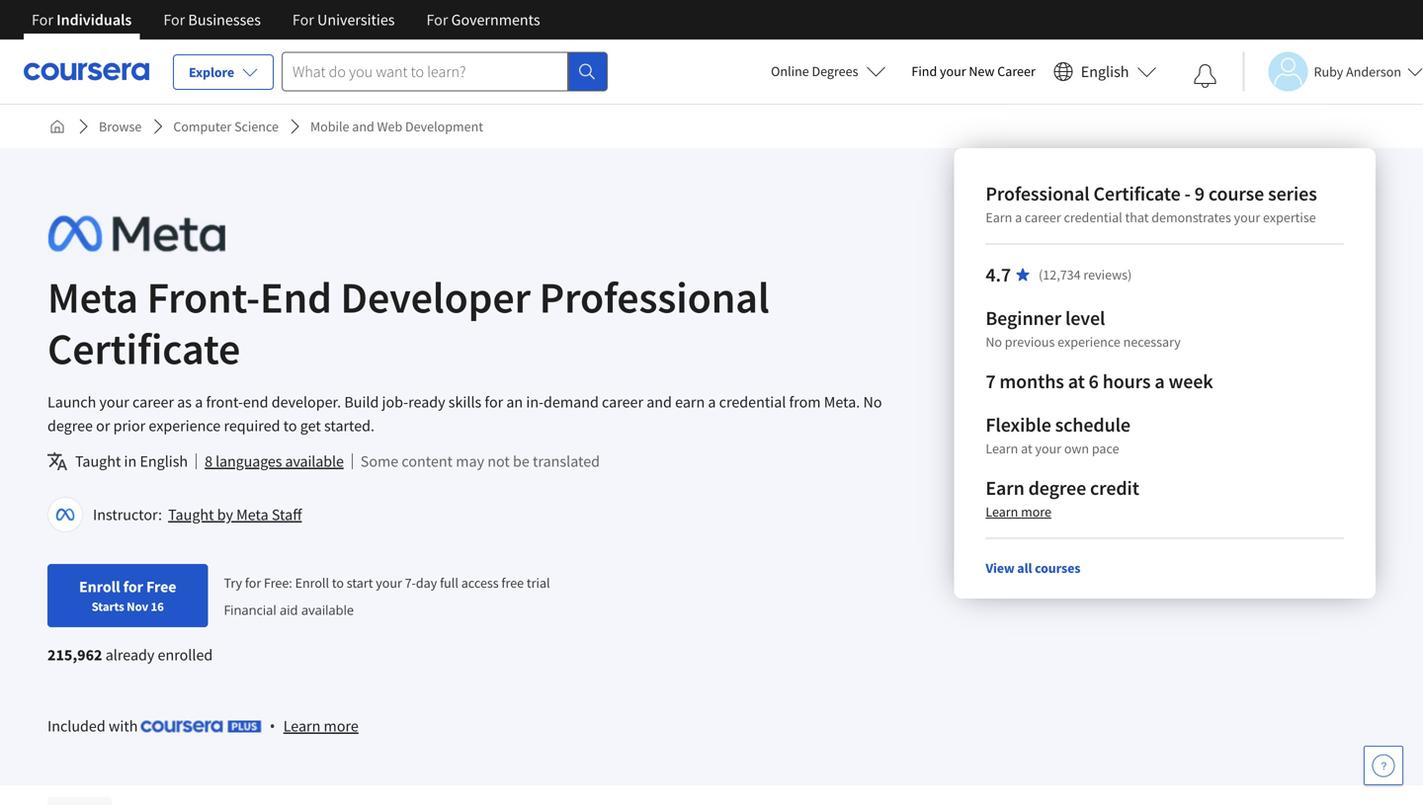 Task type: locate. For each thing, give the bounding box(es) containing it.
0 horizontal spatial degree
[[47, 416, 93, 436]]

1 vertical spatial degree
[[1029, 476, 1087, 501]]

included
[[47, 717, 106, 737]]

english right career
[[1082, 62, 1130, 82]]

already
[[105, 646, 155, 665]]

english inside button
[[1082, 62, 1130, 82]]

home image
[[49, 119, 65, 134]]

to left the get
[[283, 416, 297, 436]]

to left the start
[[332, 574, 344, 592]]

certificate inside professional certificate - 9 course series earn a career credential that demonstrates your expertise
[[1094, 181, 1181, 206]]

0 horizontal spatial experience
[[149, 416, 221, 436]]

experience down level on the right of page
[[1058, 333, 1121, 351]]

show notifications image
[[1194, 64, 1218, 88]]

no right meta.
[[864, 393, 882, 412]]

• learn more
[[270, 716, 359, 737]]

0 vertical spatial no
[[986, 333, 1003, 351]]

available inside try for free: enroll to start your 7-day full access free trial financial aid available
[[301, 601, 354, 619]]

get
[[300, 416, 321, 436]]

1 horizontal spatial for
[[245, 574, 261, 592]]

to
[[283, 416, 297, 436], [332, 574, 344, 592]]

available right aid
[[301, 601, 354, 619]]

3 for from the left
[[293, 10, 314, 30]]

experience down as
[[149, 416, 221, 436]]

hours
[[1103, 369, 1151, 394]]

1 horizontal spatial certificate
[[1094, 181, 1181, 206]]

start
[[347, 574, 373, 592]]

0 horizontal spatial professional
[[539, 270, 770, 325]]

0 vertical spatial professional
[[986, 181, 1090, 206]]

1 horizontal spatial more
[[1021, 503, 1052, 521]]

0 vertical spatial taught
[[75, 452, 121, 472]]

week
[[1169, 369, 1214, 394]]

taught left in
[[75, 452, 121, 472]]

4 for from the left
[[427, 10, 448, 30]]

215,962 already enrolled
[[47, 646, 213, 665]]

instructor: taught by meta staff
[[93, 505, 302, 525]]

degree inside earn degree credit learn more
[[1029, 476, 1087, 501]]

meta right by
[[236, 505, 269, 525]]

businesses
[[188, 10, 261, 30]]

credential left from
[[719, 393, 786, 412]]

1 horizontal spatial at
[[1069, 369, 1085, 394]]

0 vertical spatial earn
[[986, 209, 1013, 226]]

0 horizontal spatial to
[[283, 416, 297, 436]]

meta image
[[47, 212, 225, 256]]

1 horizontal spatial english
[[1082, 62, 1130, 82]]

for left individuals
[[32, 10, 53, 30]]

available
[[285, 452, 344, 472], [301, 601, 354, 619]]

mobile and web development link
[[303, 109, 491, 144]]

certificate up as
[[47, 321, 240, 376]]

more right •
[[324, 717, 359, 737]]

0 vertical spatial more
[[1021, 503, 1052, 521]]

english
[[1082, 62, 1130, 82], [140, 452, 188, 472]]

1 vertical spatial available
[[301, 601, 354, 619]]

16
[[151, 599, 164, 615]]

2 vertical spatial learn
[[283, 717, 321, 737]]

1 vertical spatial credential
[[719, 393, 786, 412]]

career
[[998, 62, 1036, 80]]

1 vertical spatial meta
[[236, 505, 269, 525]]

pace
[[1092, 440, 1120, 458]]

your up or at left bottom
[[99, 393, 129, 412]]

taught in english
[[75, 452, 188, 472]]

0 horizontal spatial no
[[864, 393, 882, 412]]

enroll up starts at the left of page
[[79, 577, 120, 597]]

browse link
[[91, 109, 150, 144]]

for governments
[[427, 10, 540, 30]]

credential left that
[[1064, 209, 1123, 226]]

2 horizontal spatial for
[[485, 393, 503, 412]]

with
[[109, 717, 138, 737]]

learn inside earn degree credit learn more
[[986, 503, 1019, 521]]

7-
[[405, 574, 416, 592]]

an
[[507, 393, 523, 412]]

online degrees button
[[756, 49, 902, 93]]

no left the previous
[[986, 333, 1003, 351]]

for for try for free: enroll to start your 7-day full access free trial
[[245, 574, 261, 592]]

launch your career as a front-end developer. build job-ready skills for an in-demand career and earn a credential from meta. no degree or prior experience required to get started.
[[47, 393, 882, 436]]

learn down flexible
[[986, 440, 1019, 458]]

earn down flexible
[[986, 476, 1025, 501]]

1 vertical spatial earn
[[986, 476, 1025, 501]]

1 vertical spatial more
[[324, 717, 359, 737]]

1 vertical spatial english
[[140, 452, 188, 472]]

0 vertical spatial certificate
[[1094, 181, 1181, 206]]

ruby anderson
[[1315, 63, 1402, 81]]

0 vertical spatial learn more link
[[986, 503, 1052, 521]]

0 horizontal spatial english
[[140, 452, 188, 472]]

0 vertical spatial at
[[1069, 369, 1085, 394]]

1 vertical spatial certificate
[[47, 321, 240, 376]]

0 horizontal spatial credential
[[719, 393, 786, 412]]

2 horizontal spatial career
[[1025, 209, 1062, 226]]

career up (12,734
[[1025, 209, 1062, 226]]

and left web
[[352, 118, 374, 135]]

learn inside flexible schedule learn at your own pace
[[986, 440, 1019, 458]]

2 earn from the top
[[986, 476, 1025, 501]]

taught left by
[[168, 505, 214, 525]]

1 vertical spatial at
[[1021, 440, 1033, 458]]

1 vertical spatial and
[[647, 393, 672, 412]]

find
[[912, 62, 938, 80]]

for inside 'enroll for free starts nov 16'
[[123, 577, 143, 597]]

enroll right free:
[[295, 574, 329, 592]]

flexible schedule learn at your own pace
[[986, 413, 1131, 458]]

and left earn
[[647, 393, 672, 412]]

1 horizontal spatial no
[[986, 333, 1003, 351]]

financial aid available button
[[224, 601, 354, 619]]

to inside launch your career as a front-end developer. build job-ready skills for an in-demand career and earn a credential from meta. no degree or prior experience required to get started.
[[283, 416, 297, 436]]

0 vertical spatial credential
[[1064, 209, 1123, 226]]

for up what do you want to learn? text box at the top left of the page
[[427, 10, 448, 30]]

0 horizontal spatial career
[[133, 393, 174, 412]]

your inside try for free: enroll to start your 7-day full access free trial financial aid available
[[376, 574, 402, 592]]

developer
[[341, 270, 531, 325]]

1 horizontal spatial experience
[[1058, 333, 1121, 351]]

1 vertical spatial learn
[[986, 503, 1019, 521]]

your left own
[[1036, 440, 1062, 458]]

for
[[485, 393, 503, 412], [245, 574, 261, 592], [123, 577, 143, 597]]

learn more link up all
[[986, 503, 1052, 521]]

6
[[1089, 369, 1099, 394]]

for individuals
[[32, 10, 132, 30]]

no inside launch your career as a front-end developer. build job-ready skills for an in-demand career and earn a credential from meta. no degree or prior experience required to get started.
[[864, 393, 882, 412]]

earn up 4.7
[[986, 209, 1013, 226]]

meta front-end developer professional certificate
[[47, 270, 770, 376]]

financial
[[224, 601, 276, 619]]

professional certificate - 9 course series earn a career credential that demonstrates your expertise
[[986, 181, 1318, 226]]

career inside professional certificate - 9 course series earn a career credential that demonstrates your expertise
[[1025, 209, 1062, 226]]

None search field
[[282, 52, 608, 91]]

0 vertical spatial degree
[[47, 416, 93, 436]]

for
[[32, 10, 53, 30], [163, 10, 185, 30], [293, 10, 314, 30], [427, 10, 448, 30]]

for left businesses
[[163, 10, 185, 30]]

for universities
[[293, 10, 395, 30]]

1 for from the left
[[32, 10, 53, 30]]

certificate inside meta front-end developer professional certificate
[[47, 321, 240, 376]]

0 vertical spatial experience
[[1058, 333, 1121, 351]]

0 horizontal spatial and
[[352, 118, 374, 135]]

1 horizontal spatial meta
[[236, 505, 269, 525]]

for up nov
[[123, 577, 143, 597]]

taught
[[75, 452, 121, 472], [168, 505, 214, 525]]

career right demand
[[602, 393, 644, 412]]

your inside "link"
[[940, 62, 967, 80]]

a
[[1016, 209, 1023, 226], [1155, 369, 1165, 394], [195, 393, 203, 412], [708, 393, 716, 412]]

more up view all courses
[[1021, 503, 1052, 521]]

to inside try for free: enroll to start your 7-day full access free trial financial aid available
[[332, 574, 344, 592]]

beginner
[[986, 306, 1062, 331]]

started.
[[324, 416, 375, 436]]

meta.
[[824, 393, 861, 412]]

at inside flexible schedule learn at your own pace
[[1021, 440, 1033, 458]]

0 vertical spatial and
[[352, 118, 374, 135]]

at left 6
[[1069, 369, 1085, 394]]

1 horizontal spatial and
[[647, 393, 672, 412]]

learn more link for degree
[[986, 503, 1052, 521]]

for inside try for free: enroll to start your 7-day full access free trial financial aid available
[[245, 574, 261, 592]]

1 earn from the top
[[986, 209, 1013, 226]]

0 horizontal spatial at
[[1021, 440, 1033, 458]]

credit
[[1091, 476, 1140, 501]]

at down flexible
[[1021, 440, 1033, 458]]

be
[[513, 452, 530, 472]]

1 vertical spatial to
[[332, 574, 344, 592]]

available down the get
[[285, 452, 344, 472]]

experience inside launch your career as a front-end developer. build job-ready skills for an in-demand career and earn a credential from meta. no degree or prior experience required to get started.
[[149, 416, 221, 436]]

instructor:
[[93, 505, 162, 525]]

your down the course
[[1235, 209, 1261, 226]]

degree down launch
[[47, 416, 93, 436]]

0 vertical spatial available
[[285, 452, 344, 472]]

8 languages available button
[[205, 450, 344, 474]]

1 vertical spatial experience
[[149, 416, 221, 436]]

0 horizontal spatial for
[[123, 577, 143, 597]]

browse
[[99, 118, 142, 135]]

nov
[[127, 599, 148, 615]]

skills
[[449, 393, 482, 412]]

necessary
[[1124, 333, 1181, 351]]

at
[[1069, 369, 1085, 394], [1021, 440, 1033, 458]]

no
[[986, 333, 1003, 351], [864, 393, 882, 412]]

1 horizontal spatial credential
[[1064, 209, 1123, 226]]

2 for from the left
[[163, 10, 185, 30]]

1 horizontal spatial learn more link
[[986, 503, 1052, 521]]

0 horizontal spatial meta
[[47, 270, 138, 325]]

in-
[[526, 393, 544, 412]]

1 horizontal spatial professional
[[986, 181, 1090, 206]]

for left universities at the top of the page
[[293, 10, 314, 30]]

learn right •
[[283, 717, 321, 737]]

1 horizontal spatial enroll
[[295, 574, 329, 592]]

meta down meta image
[[47, 270, 138, 325]]

215,962
[[47, 646, 102, 665]]

learn more link right •
[[283, 715, 359, 739]]

access
[[461, 574, 499, 592]]

credential inside professional certificate - 9 course series earn a career credential that demonstrates your expertise
[[1064, 209, 1123, 226]]

0 horizontal spatial learn more link
[[283, 715, 359, 739]]

1 vertical spatial learn more link
[[283, 715, 359, 739]]

1 vertical spatial no
[[864, 393, 882, 412]]

1 horizontal spatial taught
[[168, 505, 214, 525]]

for inside launch your career as a front-end developer. build job-ready skills for an in-demand career and earn a credential from meta. no degree or prior experience required to get started.
[[485, 393, 503, 412]]

job-
[[382, 393, 408, 412]]

your left 7-
[[376, 574, 402, 592]]

degree down own
[[1029, 476, 1087, 501]]

included with
[[47, 717, 141, 737]]

for right try on the bottom left
[[245, 574, 261, 592]]

0 vertical spatial meta
[[47, 270, 138, 325]]

expertise
[[1264, 209, 1317, 226]]

more
[[1021, 503, 1052, 521], [324, 717, 359, 737]]

1 horizontal spatial degree
[[1029, 476, 1087, 501]]

career
[[1025, 209, 1062, 226], [133, 393, 174, 412], [602, 393, 644, 412]]

0 vertical spatial to
[[283, 416, 297, 436]]

0 horizontal spatial more
[[324, 717, 359, 737]]

your inside launch your career as a front-end developer. build job-ready skills for an in-demand career and earn a credential from meta. no degree or prior experience required to get started.
[[99, 393, 129, 412]]

mobile
[[310, 118, 350, 135]]

credential inside launch your career as a front-end developer. build job-ready skills for an in-demand career and earn a credential from meta. no degree or prior experience required to get started.
[[719, 393, 786, 412]]

1 vertical spatial professional
[[539, 270, 770, 325]]

front-
[[147, 270, 260, 325]]

0 horizontal spatial certificate
[[47, 321, 240, 376]]

learn more link
[[986, 503, 1052, 521], [283, 715, 359, 739]]

demonstrates
[[1152, 209, 1232, 226]]

career left as
[[133, 393, 174, 412]]

certificate up that
[[1094, 181, 1181, 206]]

credential
[[1064, 209, 1123, 226], [719, 393, 786, 412]]

staff
[[272, 505, 302, 525]]

learn inside • learn more
[[283, 717, 321, 737]]

for for universities
[[293, 10, 314, 30]]

english right in
[[140, 452, 188, 472]]

1 horizontal spatial to
[[332, 574, 344, 592]]

find your new career
[[912, 62, 1036, 80]]

view all courses
[[986, 560, 1081, 577]]

for for individuals
[[32, 10, 53, 30]]

your right find
[[940, 62, 967, 80]]

starts
[[92, 599, 124, 615]]

learn up view at the right bottom of page
[[986, 503, 1019, 521]]

0 horizontal spatial enroll
[[79, 577, 120, 597]]

content
[[402, 452, 453, 472]]

1 vertical spatial taught
[[168, 505, 214, 525]]

for left an
[[485, 393, 503, 412]]

0 vertical spatial learn
[[986, 440, 1019, 458]]

0 vertical spatial english
[[1082, 62, 1130, 82]]

and
[[352, 118, 374, 135], [647, 393, 672, 412]]



Task type: vqa. For each thing, say whether or not it's contained in the screenshot.
Free
yes



Task type: describe. For each thing, give the bounding box(es) containing it.
some content may not be translated
[[361, 452, 600, 472]]

ruby anderson button
[[1243, 52, 1424, 91]]

for for enroll for free
[[123, 577, 143, 597]]

and inside launch your career as a front-end developer. build job-ready skills for an in-demand career and earn a credential from meta. no degree or prior experience required to get started.
[[647, 393, 672, 412]]

computer science link
[[165, 109, 287, 144]]

9
[[1195, 181, 1205, 206]]

learn more link for learn
[[283, 715, 359, 739]]

degrees
[[812, 62, 859, 80]]

from
[[790, 393, 821, 412]]

online degrees
[[771, 62, 859, 80]]

new
[[969, 62, 995, 80]]

individuals
[[56, 10, 132, 30]]

in
[[124, 452, 137, 472]]

series
[[1269, 181, 1318, 206]]

a inside professional certificate - 9 course series earn a career credential that demonstrates your expertise
[[1016, 209, 1023, 226]]

development
[[405, 118, 483, 135]]

day
[[416, 574, 437, 592]]

anderson
[[1347, 63, 1402, 81]]

coursera plus image
[[141, 721, 262, 733]]

by
[[217, 505, 233, 525]]

your inside professional certificate - 9 course series earn a career credential that demonstrates your expertise
[[1235, 209, 1261, 226]]

try for free: enroll to start your 7-day full access free trial financial aid available
[[224, 574, 550, 619]]

full
[[440, 574, 459, 592]]

front-
[[206, 393, 243, 412]]

demand
[[544, 393, 599, 412]]

earn
[[675, 393, 705, 412]]

for businesses
[[163, 10, 261, 30]]

earn degree credit learn more
[[986, 476, 1140, 521]]

computer
[[173, 118, 232, 135]]

enroll for free starts nov 16
[[79, 577, 176, 615]]

view all courses link
[[986, 560, 1081, 577]]

previous
[[1005, 333, 1055, 351]]

english button
[[1046, 40, 1165, 104]]

professional inside professional certificate - 9 course series earn a career credential that demonstrates your expertise
[[986, 181, 1090, 206]]

more inside earn degree credit learn more
[[1021, 503, 1052, 521]]

and inside mobile and web development link
[[352, 118, 374, 135]]

(12,734 reviews)
[[1039, 266, 1132, 284]]

ready
[[408, 393, 446, 412]]

governments
[[451, 10, 540, 30]]

prior
[[113, 416, 146, 436]]

courses
[[1035, 560, 1081, 577]]

translated
[[533, 452, 600, 472]]

schedule
[[1056, 413, 1131, 438]]

earn inside professional certificate - 9 course series earn a career credential that demonstrates your expertise
[[986, 209, 1013, 226]]

universities
[[317, 10, 395, 30]]

help center image
[[1372, 754, 1396, 778]]

free:
[[264, 574, 292, 592]]

•
[[270, 716, 276, 737]]

for for businesses
[[163, 10, 185, 30]]

science
[[234, 118, 279, 135]]

end
[[243, 393, 268, 412]]

coursera image
[[24, 56, 149, 87]]

more inside • learn more
[[324, 717, 359, 737]]

professional inside meta front-end developer professional certificate
[[539, 270, 770, 325]]

8 languages available
[[205, 452, 344, 472]]

months
[[1000, 369, 1065, 394]]

earn inside earn degree credit learn more
[[986, 476, 1025, 501]]

your inside flexible schedule learn at your own pace
[[1036, 440, 1062, 458]]

enroll inside try for free: enroll to start your 7-day full access free trial financial aid available
[[295, 574, 329, 592]]

meta inside meta front-end developer professional certificate
[[47, 270, 138, 325]]

launch
[[47, 393, 96, 412]]

available inside button
[[285, 452, 344, 472]]

free
[[502, 574, 524, 592]]

(12,734
[[1039, 266, 1081, 284]]

enrolled
[[158, 646, 213, 665]]

try
[[224, 574, 242, 592]]

not
[[488, 452, 510, 472]]

that
[[1126, 209, 1149, 226]]

no inside the 'beginner level no previous experience necessary'
[[986, 333, 1003, 351]]

developer.
[[272, 393, 341, 412]]

What do you want to learn? text field
[[282, 52, 569, 91]]

0 horizontal spatial taught
[[75, 452, 121, 472]]

required
[[224, 416, 280, 436]]

7 months at 6 hours a week
[[986, 369, 1214, 394]]

flexible
[[986, 413, 1052, 438]]

explore
[[189, 63, 234, 81]]

reviews)
[[1084, 266, 1132, 284]]

beginner level no previous experience necessary
[[986, 306, 1181, 351]]

may
[[456, 452, 485, 472]]

computer science
[[173, 118, 279, 135]]

mobile and web development
[[310, 118, 483, 135]]

banner navigation
[[16, 0, 556, 40]]

experience inside the 'beginner level no previous experience necessary'
[[1058, 333, 1121, 351]]

level
[[1066, 306, 1106, 331]]

own
[[1065, 440, 1090, 458]]

web
[[377, 118, 403, 135]]

build
[[344, 393, 379, 412]]

find your new career link
[[902, 59, 1046, 84]]

for for governments
[[427, 10, 448, 30]]

enroll inside 'enroll for free starts nov 16'
[[79, 577, 120, 597]]

1 horizontal spatial career
[[602, 393, 644, 412]]

ruby
[[1315, 63, 1344, 81]]

some
[[361, 452, 399, 472]]

aid
[[280, 601, 298, 619]]

online
[[771, 62, 809, 80]]

taught by meta staff image
[[50, 500, 80, 530]]

course
[[1209, 181, 1265, 206]]

degree inside launch your career as a front-end developer. build job-ready skills for an in-demand career and earn a credential from meta. no degree or prior experience required to get started.
[[47, 416, 93, 436]]

end
[[260, 270, 332, 325]]

trial
[[527, 574, 550, 592]]

8
[[205, 452, 213, 472]]

taught by meta staff link
[[168, 505, 302, 525]]

free
[[146, 577, 176, 597]]

as
[[177, 393, 192, 412]]

-
[[1185, 181, 1191, 206]]



